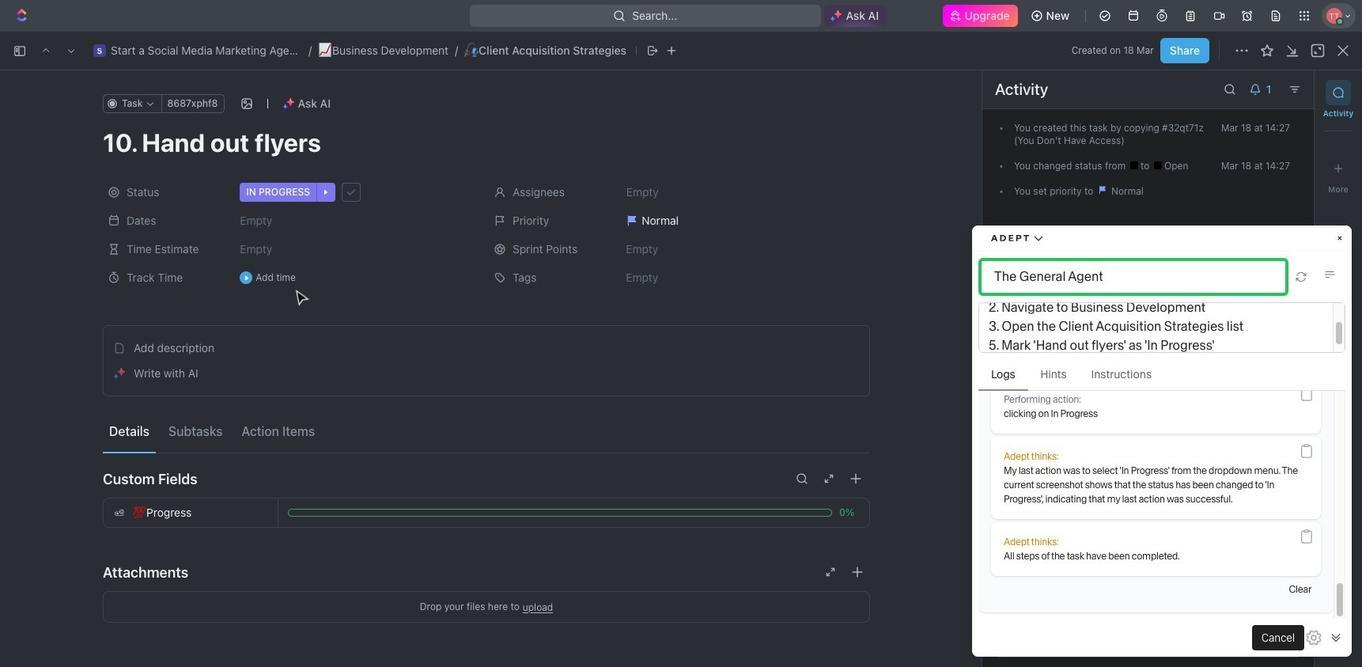 Task type: vqa. For each thing, say whether or not it's contained in the screenshot.
Quality Assurance Mgr's Days
no



Task type: describe. For each thing, give the bounding box(es) containing it.
tree inside sidebar navigation
[[6, 230, 186, 659]]

1 vertical spatial start a social media marketing agency, , element
[[215, 80, 228, 93]]

Edit task name text field
[[103, 127, 871, 158]]

sidebar navigation
[[0, 67, 202, 667]]

💯progress custom field. 0 percent element
[[279, 499, 870, 527]]



Task type: locate. For each thing, give the bounding box(es) containing it.
0 horizontal spatial start a social media marketing agency, , element
[[93, 44, 106, 57]]

task sidebar content section
[[979, 70, 1315, 667]]

Search tasks... text field
[[1195, 151, 1353, 175]]

task sidebar navigation tab list
[[1322, 80, 1357, 658]]

start a social media marketing agency, , element
[[93, 44, 106, 57], [215, 80, 228, 93]]

tree
[[6, 230, 186, 659]]

0 vertical spatial start a social media marketing agency, , element
[[93, 44, 106, 57]]

tab list
[[103, 409, 871, 454]]

1 horizontal spatial start a social media marketing agency, , element
[[215, 80, 228, 93]]

drumstick bite image
[[1226, 647, 1236, 657]]



